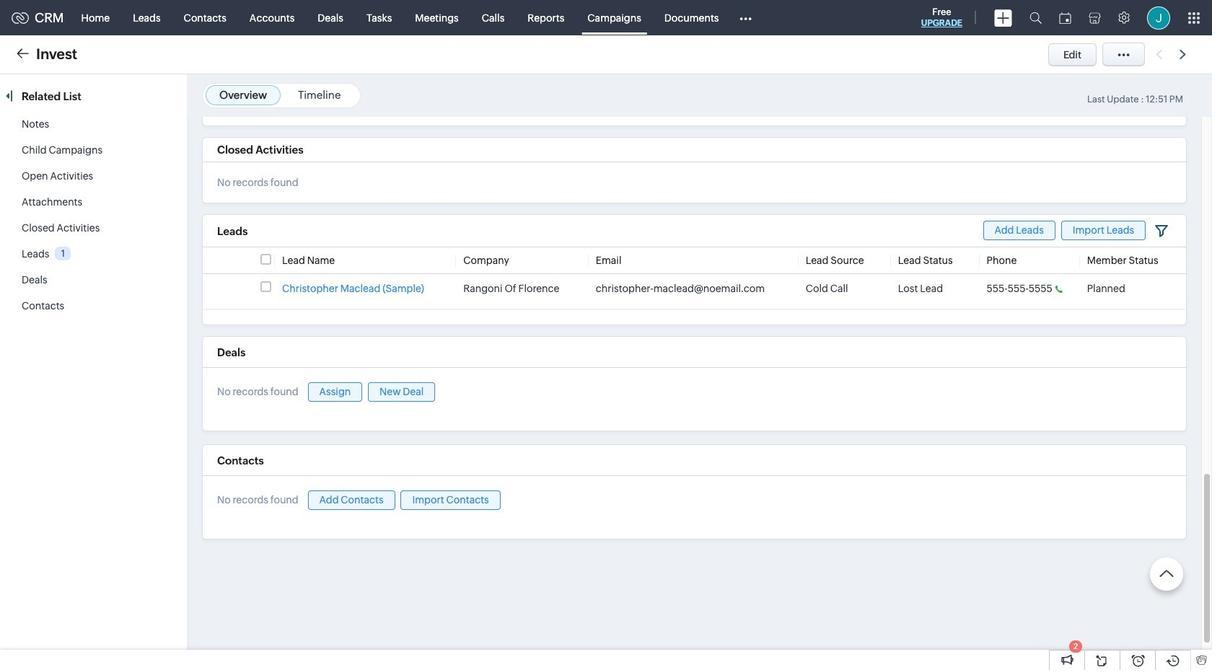 Task type: vqa. For each thing, say whether or not it's contained in the screenshot.
Create Menu element
yes



Task type: locate. For each thing, give the bounding box(es) containing it.
search image
[[1030, 12, 1042, 24]]



Task type: describe. For each thing, give the bounding box(es) containing it.
profile image
[[1148, 6, 1171, 29]]

search element
[[1021, 0, 1051, 35]]

profile element
[[1139, 0, 1179, 35]]

create menu element
[[986, 0, 1021, 35]]

logo image
[[12, 12, 29, 23]]

next record image
[[1180, 50, 1190, 59]]

create menu image
[[995, 9, 1013, 26]]

calendar image
[[1060, 12, 1072, 23]]

Other Modules field
[[731, 6, 762, 29]]

previous record image
[[1156, 50, 1163, 59]]



